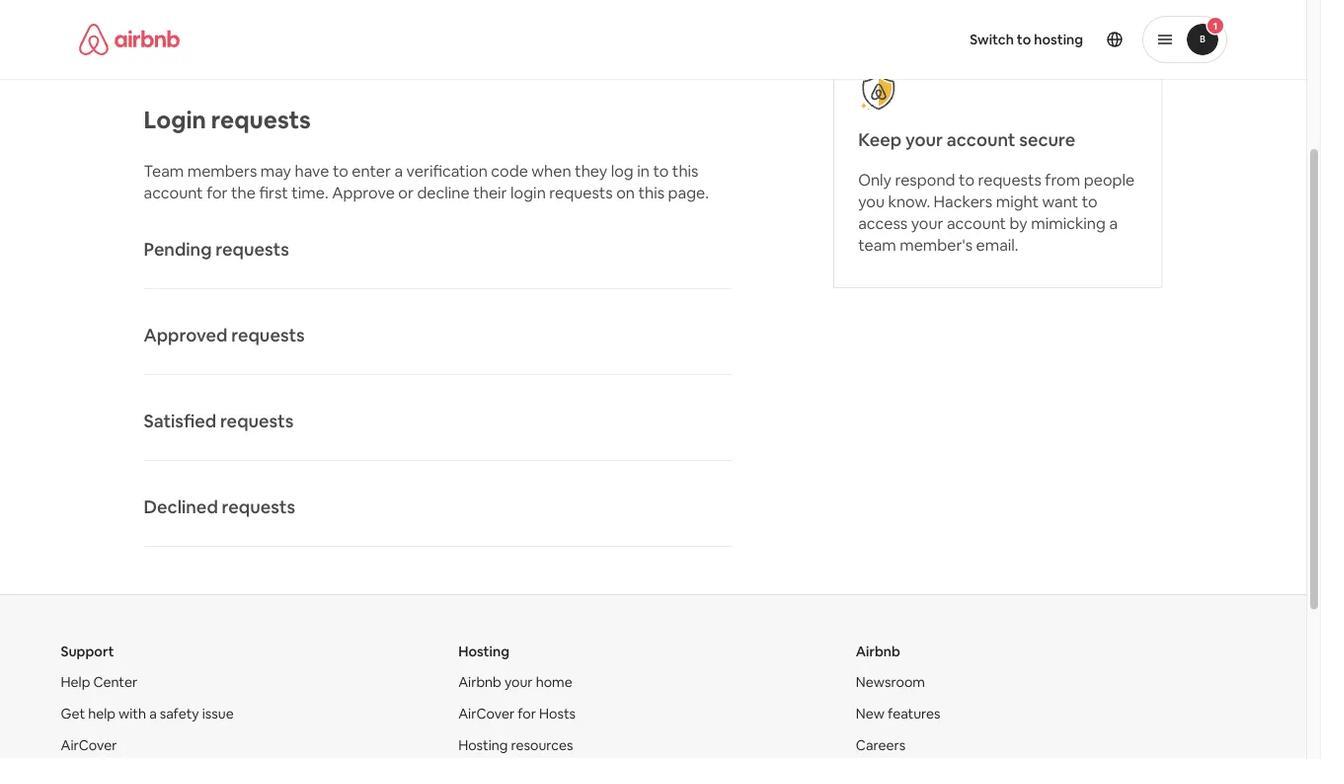 Task type: describe. For each thing, give the bounding box(es) containing it.
to right in
[[653, 160, 669, 181]]

secure
[[1019, 128, 1076, 152]]

when
[[532, 160, 571, 181]]

to up hackers
[[959, 169, 975, 190]]

to down people
[[1082, 191, 1098, 211]]

declined requests
[[144, 496, 295, 519]]

center
[[93, 674, 137, 691]]

airbnb for airbnb
[[856, 643, 900, 661]]

account inside team members may have to enter a verification code when they log in to this account for the first time. approve or decline their login requests on this page.
[[144, 182, 203, 202]]

team members may have to enter a verification code when they log in to this account for the first time. approve or decline their login requests on this page.
[[144, 160, 709, 202]]

newsroom
[[856, 674, 925, 691]]

declined
[[144, 496, 218, 519]]

aircover for aircover for hosts
[[458, 705, 515, 723]]

to right have at left top
[[333, 160, 348, 181]]

want
[[1042, 191, 1079, 211]]

login requests
[[144, 104, 311, 135]]

1
[[1213, 19, 1218, 32]]

hosting for hosting resources
[[458, 737, 508, 755]]

get
[[61, 705, 85, 723]]

email.
[[976, 235, 1019, 255]]

aircover link
[[61, 737, 117, 755]]

airbnb your home link
[[458, 674, 572, 691]]

satisfied
[[144, 410, 216, 433]]

a inside team members may have to enter a verification code when they log in to this account for the first time. approve or decline their login requests on this page.
[[394, 160, 403, 181]]

requests for pending requests
[[216, 238, 289, 261]]

2 vertical spatial a
[[149, 705, 157, 723]]

verification
[[406, 160, 488, 181]]

profile element
[[677, 0, 1227, 79]]

aircover for hosts
[[458, 705, 576, 723]]

team
[[144, 160, 184, 181]]

issue
[[202, 705, 234, 723]]

members
[[187, 160, 257, 181]]

hosting for hosting
[[458, 643, 509, 661]]

mimicking
[[1031, 213, 1106, 233]]

with
[[119, 705, 146, 723]]

on
[[616, 182, 635, 202]]

login
[[511, 182, 546, 202]]

or
[[398, 182, 414, 202]]

aircover for hosts link
[[458, 705, 576, 723]]

help
[[61, 674, 90, 691]]

team
[[858, 235, 896, 255]]

page.
[[668, 182, 709, 202]]

only respond to requests from people you know. hackers might want to access your account by mimicking a team member's email.
[[858, 169, 1135, 255]]

new features link
[[856, 705, 941, 723]]

1 button
[[1143, 16, 1227, 63]]

0 vertical spatial account
[[947, 128, 1016, 152]]

only
[[858, 169, 892, 190]]

newsroom link
[[856, 674, 925, 691]]

have
[[295, 160, 329, 181]]

approve
[[332, 182, 395, 202]]

pending requests
[[144, 238, 289, 261]]

switch
[[970, 31, 1014, 48]]

hosting resources
[[458, 737, 573, 755]]

help center
[[61, 674, 137, 691]]

from
[[1045, 169, 1080, 190]]

access
[[858, 213, 908, 233]]

your for account
[[905, 128, 943, 152]]

airbnb for airbnb your home
[[458, 674, 502, 691]]

careers
[[856, 737, 906, 755]]

keep your account secure
[[858, 128, 1076, 152]]

by
[[1010, 213, 1028, 233]]

login
[[144, 104, 206, 135]]



Task type: locate. For each thing, give the bounding box(es) containing it.
a
[[394, 160, 403, 181], [1109, 213, 1118, 233], [149, 705, 157, 723]]

1 horizontal spatial aircover
[[458, 705, 515, 723]]

requests for declined requests
[[222, 496, 295, 519]]

help center link
[[61, 674, 137, 691]]

1 horizontal spatial for
[[518, 705, 536, 723]]

enter
[[352, 160, 391, 181]]

0 vertical spatial aircover
[[458, 705, 515, 723]]

you
[[858, 191, 885, 211]]

1 horizontal spatial airbnb
[[856, 643, 900, 661]]

1 vertical spatial hosting
[[458, 737, 508, 755]]

your up aircover for hosts
[[505, 674, 533, 691]]

0 vertical spatial this
[[672, 160, 699, 181]]

0 vertical spatial airbnb
[[856, 643, 900, 661]]

0 horizontal spatial for
[[207, 182, 228, 202]]

in
[[637, 160, 650, 181]]

0 horizontal spatial this
[[638, 182, 665, 202]]

2 hosting from the top
[[458, 737, 508, 755]]

this up 'page.'
[[672, 160, 699, 181]]

requests up might
[[978, 169, 1042, 190]]

aircover down airbnb your home on the bottom
[[458, 705, 515, 723]]

requests inside "only respond to requests from people you know. hackers might want to access your account by mimicking a team member's email."
[[978, 169, 1042, 190]]

requests
[[211, 104, 311, 135], [978, 169, 1042, 190], [549, 182, 613, 202], [216, 238, 289, 261], [231, 324, 305, 347], [220, 410, 294, 433], [222, 496, 295, 519]]

0 vertical spatial hosting
[[458, 643, 509, 661]]

respond
[[895, 169, 955, 190]]

approved
[[144, 324, 228, 347]]

2 vertical spatial your
[[505, 674, 533, 691]]

switch to hosting link
[[958, 19, 1095, 60]]

to
[[1017, 31, 1031, 48], [333, 160, 348, 181], [653, 160, 669, 181], [959, 169, 975, 190], [1082, 191, 1098, 211]]

might
[[996, 191, 1039, 211]]

people
[[1084, 169, 1135, 190]]

aircover for aircover link
[[61, 737, 117, 755]]

hosts
[[539, 705, 576, 723]]

1 vertical spatial account
[[144, 182, 203, 202]]

your up the member's
[[911, 213, 944, 233]]

1 horizontal spatial this
[[672, 160, 699, 181]]

requests up may
[[211, 104, 311, 135]]

keep
[[858, 128, 902, 152]]

first
[[259, 182, 288, 202]]

requests for satisfied requests
[[220, 410, 294, 433]]

a inside "only respond to requests from people you know. hackers might want to access your account by mimicking a team member's email."
[[1109, 213, 1118, 233]]

your up 'respond'
[[905, 128, 943, 152]]

1 vertical spatial your
[[911, 213, 944, 233]]

a right with on the bottom of the page
[[149, 705, 157, 723]]

1 vertical spatial this
[[638, 182, 665, 202]]

to right switch
[[1017, 31, 1031, 48]]

your for home
[[505, 674, 533, 691]]

log
[[611, 160, 634, 181]]

for left hosts at bottom
[[518, 705, 536, 723]]

know.
[[888, 191, 930, 211]]

1 vertical spatial airbnb
[[458, 674, 502, 691]]

your inside "only respond to requests from people you know. hackers might want to access your account by mimicking a team member's email."
[[911, 213, 944, 233]]

switch to hosting
[[970, 31, 1083, 48]]

hosting up airbnb your home link
[[458, 643, 509, 661]]

for inside team members may have to enter a verification code when they log in to this account for the first time. approve or decline their login requests on this page.
[[207, 182, 228, 202]]

1 hosting from the top
[[458, 643, 509, 661]]

approved requests
[[144, 324, 305, 347]]

member's
[[900, 235, 973, 255]]

account up hackers
[[947, 128, 1016, 152]]

a down people
[[1109, 213, 1118, 233]]

safety
[[160, 705, 199, 723]]

airbnb
[[856, 643, 900, 661], [458, 674, 502, 691]]

hosting
[[458, 643, 509, 661], [458, 737, 508, 755]]

pending
[[144, 238, 212, 261]]

for down members on the top of the page
[[207, 182, 228, 202]]

account down the team
[[144, 182, 203, 202]]

time.
[[292, 182, 328, 202]]

hosting
[[1034, 31, 1083, 48]]

2 horizontal spatial a
[[1109, 213, 1118, 233]]

0 horizontal spatial airbnb
[[458, 674, 502, 691]]

get help with a safety issue
[[61, 705, 234, 723]]

0 vertical spatial a
[[394, 160, 403, 181]]

1 vertical spatial for
[[518, 705, 536, 723]]

aircover
[[458, 705, 515, 723], [61, 737, 117, 755]]

code
[[491, 160, 528, 181]]

requests for login requests
[[211, 104, 311, 135]]

airbnb up aircover for hosts
[[458, 674, 502, 691]]

requests right approved
[[231, 324, 305, 347]]

help
[[88, 705, 116, 723]]

this
[[672, 160, 699, 181], [638, 182, 665, 202]]

requests inside team members may have to enter a verification code when they log in to this account for the first time. approve or decline their login requests on this page.
[[549, 182, 613, 202]]

0 vertical spatial your
[[905, 128, 943, 152]]

requests down the "they"
[[549, 182, 613, 202]]

airbnb up newsroom
[[856, 643, 900, 661]]

hosting down aircover for hosts
[[458, 737, 508, 755]]

1 vertical spatial aircover
[[61, 737, 117, 755]]

they
[[575, 160, 607, 181]]

requests for approved requests
[[231, 324, 305, 347]]

the
[[231, 182, 256, 202]]

resources
[[511, 737, 573, 755]]

requests down the
[[216, 238, 289, 261]]

hackers
[[934, 191, 993, 211]]

1 vertical spatial a
[[1109, 213, 1118, 233]]

account inside "only respond to requests from people you know. hackers might want to access your account by mimicking a team member's email."
[[947, 213, 1006, 233]]

their
[[473, 182, 507, 202]]

support
[[61, 643, 114, 661]]

get help with a safety issue link
[[61, 705, 234, 723]]

features
[[888, 705, 941, 723]]

satisfied requests
[[144, 410, 294, 433]]

home
[[536, 674, 572, 691]]

hosting resources link
[[458, 737, 573, 755]]

0 horizontal spatial a
[[149, 705, 157, 723]]

aircover down help
[[61, 737, 117, 755]]

airbnb your home
[[458, 674, 572, 691]]

careers link
[[856, 737, 906, 755]]

may
[[261, 160, 291, 181]]

account
[[947, 128, 1016, 152], [144, 182, 203, 202], [947, 213, 1006, 233]]

your
[[905, 128, 943, 152], [911, 213, 944, 233], [505, 674, 533, 691]]

1 horizontal spatial a
[[394, 160, 403, 181]]

requests right declined
[[222, 496, 295, 519]]

a up or
[[394, 160, 403, 181]]

decline
[[417, 182, 470, 202]]

to inside profile element
[[1017, 31, 1031, 48]]

0 vertical spatial for
[[207, 182, 228, 202]]

for
[[207, 182, 228, 202], [518, 705, 536, 723]]

0 horizontal spatial aircover
[[61, 737, 117, 755]]

new features
[[856, 705, 941, 723]]

account down hackers
[[947, 213, 1006, 233]]

this down in
[[638, 182, 665, 202]]

2 vertical spatial account
[[947, 213, 1006, 233]]

requests right satisfied
[[220, 410, 294, 433]]

new
[[856, 705, 885, 723]]



Task type: vqa. For each thing, say whether or not it's contained in the screenshot.
CALIFORNIA
no



